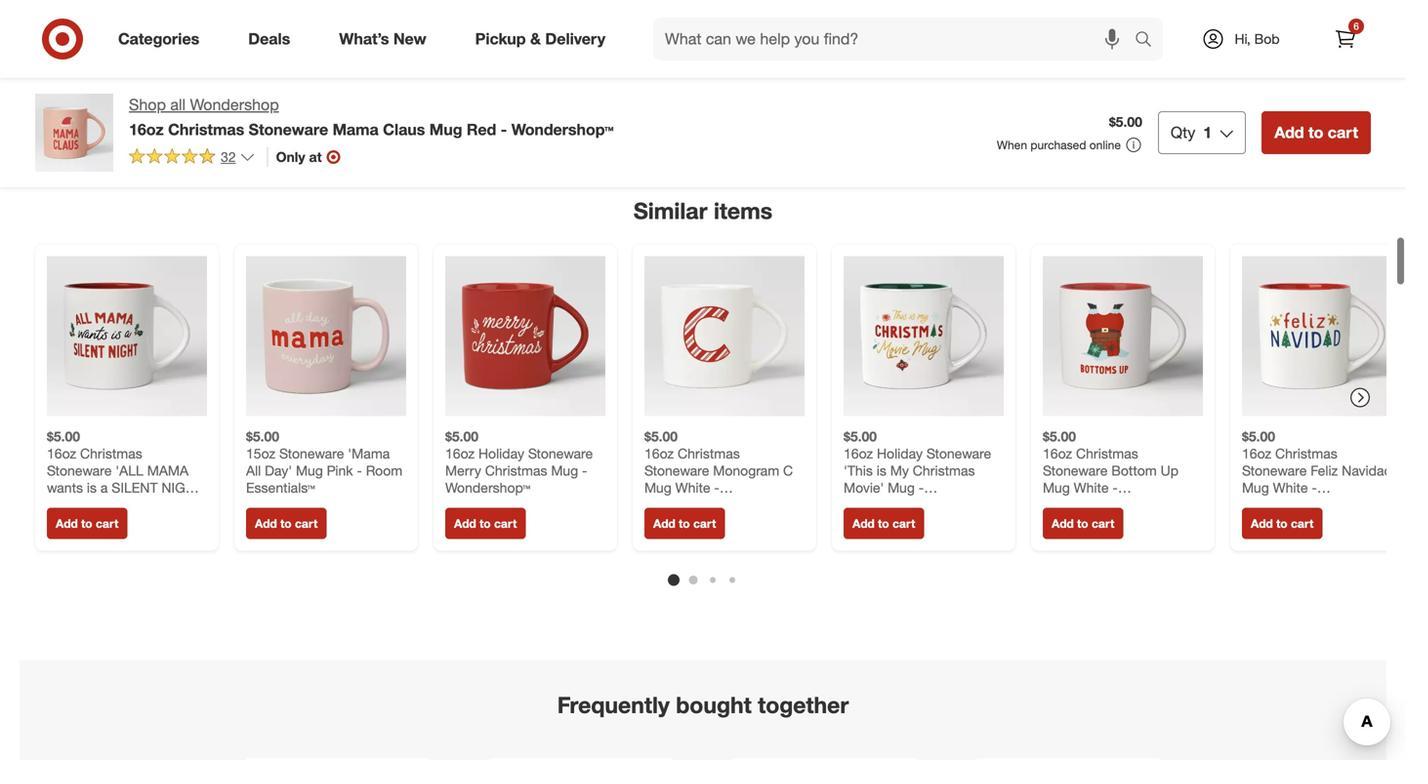 Task type: describe. For each thing, give the bounding box(es) containing it.
add to cart button for $5.00 16oz holiday stoneware 'this is my christmas movie' mug - wondershop™
[[844, 508, 924, 540]]

pickup
[[475, 29, 526, 48]]

similar
[[634, 197, 708, 224]]

add right 1
[[1275, 123, 1304, 142]]

16oz for $5.00 16oz christmas stoneware 'all mama wants is a silent night' mug white - wondershop™
[[47, 445, 76, 462]]

at
[[309, 148, 322, 165]]

red
[[467, 120, 496, 139]]

essentials™
[[246, 480, 315, 497]]

pickup & delivery link
[[459, 18, 630, 61]]

add for $5.00 16oz christmas stoneware monogram c mug white - wondershop™
[[653, 517, 676, 531]]

wondershop™ inside $5.00 16oz christmas stoneware bottom up mug white - wondershop™
[[1043, 497, 1128, 514]]

christmas inside $5.00 16oz christmas stoneware monogram c mug white - wondershop™
[[678, 445, 740, 462]]

holiday for is
[[877, 445, 923, 462]]

- inside $5.00 16oz christmas stoneware feliz navidad mug white - wondershop™
[[1312, 480, 1317, 497]]

cart for $5.00 15oz stoneware 'mama all day' mug pink - room essentials™
[[295, 517, 318, 531]]

add to cart button for $5.00 16oz christmas stoneware 'all mama wants is a silent night' mug white - wondershop™
[[47, 508, 127, 540]]

white for bottom
[[1074, 480, 1109, 497]]

add to cart button for $5.00 16oz christmas stoneware monogram c mug white - wondershop™
[[645, 508, 725, 540]]

$5.00 16oz christmas stoneware feliz navidad mug white - wondershop™
[[1242, 428, 1392, 514]]

16oz for $5.00 16oz christmas stoneware bottom up mug white - wondershop™
[[1043, 445, 1072, 462]]

add for $5.00 16oz holiday stoneware 'this is my christmas movie' mug - wondershop™
[[853, 517, 875, 531]]

delivery
[[545, 29, 606, 48]]

to for $5.00 16oz holiday stoneware merry christmas mug - wondershop™
[[480, 517, 491, 531]]

image of 16oz christmas stoneware mama claus mug red - wondershop™ image
[[35, 94, 113, 172]]

christmas inside '$5.00 16oz christmas stoneware 'all mama wants is a silent night' mug white - wondershop™'
[[80, 445, 142, 462]]

1
[[1204, 123, 1212, 142]]

$5.00 for $5.00
[[1109, 113, 1143, 131]]

shop all wondershop 16oz christmas stoneware mama claus mug red - wondershop™
[[129, 95, 614, 139]]

16oz inside shop all wondershop 16oz christmas stoneware mama claus mug red - wondershop™
[[129, 120, 164, 139]]

$5.00 for $5.00 16oz holiday stoneware merry christmas mug - wondershop™
[[445, 428, 479, 445]]

deals link
[[232, 18, 315, 61]]

all
[[246, 462, 261, 480]]

what's new
[[339, 29, 426, 48]]

32
[[221, 148, 236, 165]]

16oz holiday stoneware merry christmas mug - wondershop™ image
[[445, 256, 606, 417]]

night'
[[162, 480, 207, 497]]

online
[[1090, 138, 1121, 152]]

mug inside $5.00 16oz holiday stoneware 'this is my christmas movie' mug - wondershop™
[[888, 480, 915, 497]]

purchased
[[1031, 138, 1086, 152]]

- inside shop all wondershop 16oz christmas stoneware mama claus mug red - wondershop™
[[501, 120, 507, 139]]

$5.00 for $5.00 16oz christmas stoneware 'all mama wants is a silent night' mug white - wondershop™
[[47, 428, 80, 445]]

stoneware for $5.00 16oz holiday stoneware 'this is my christmas movie' mug - wondershop™
[[927, 445, 992, 462]]

add to cart button for $5.00 15oz stoneware 'mama all day' mug pink - room essentials™
[[246, 508, 327, 540]]

- inside $5.00 15oz stoneware 'mama all day' mug pink - room essentials™
[[357, 462, 362, 480]]

to for $5.00 16oz christmas stoneware bottom up mug white - wondershop™
[[1077, 517, 1089, 531]]

claus
[[383, 120, 425, 139]]

mug inside $5.00 15oz stoneware 'mama all day' mug pink - room essentials™
[[296, 462, 323, 480]]

16oz for $5.00 16oz christmas stoneware monogram c mug white - wondershop™
[[645, 445, 674, 462]]

stoneware inside $5.00 15oz stoneware 'mama all day' mug pink - room essentials™
[[279, 445, 344, 462]]

search
[[1126, 31, 1173, 50]]

$5.00 for $5.00 16oz christmas stoneware bottom up mug white - wondershop™
[[1043, 428, 1076, 445]]

cart for $5.00 16oz christmas stoneware 'all mama wants is a silent night' mug white - wondershop™
[[96, 517, 119, 531]]

cart down 6 link
[[1328, 123, 1359, 142]]

$5.00 16oz christmas stoneware monogram c mug white - wondershop™
[[645, 428, 793, 514]]

frequently
[[557, 692, 670, 719]]

mama
[[147, 462, 189, 480]]

6
[[1354, 20, 1359, 32]]

$5.00 for $5.00 16oz holiday stoneware 'this is my christmas movie' mug - wondershop™
[[844, 428, 877, 445]]

$5.00 for $5.00 16oz christmas stoneware monogram c mug white - wondershop™
[[645, 428, 678, 445]]

what's
[[339, 29, 389, 48]]

qty
[[1171, 123, 1196, 142]]

wondershop™ inside $5.00 16oz holiday stoneware 'this is my christmas movie' mug - wondershop™
[[844, 497, 929, 514]]

stoneware inside shop all wondershop 16oz christmas stoneware mama claus mug red - wondershop™
[[249, 120, 328, 139]]

mug inside $5.00 16oz christmas stoneware bottom up mug white - wondershop™
[[1043, 480, 1070, 497]]

shop
[[129, 95, 166, 114]]

$5.00 for $5.00 16oz christmas stoneware feliz navidad mug white - wondershop™
[[1242, 428, 1276, 445]]

stoneware for $5.00 16oz christmas stoneware 'all mama wants is a silent night' mug white - wondershop™
[[47, 462, 112, 480]]

- inside $5.00 16oz holiday stoneware 'this is my christmas movie' mug - wondershop™
[[919, 480, 924, 497]]

is inside '$5.00 16oz christmas stoneware 'all mama wants is a silent night' mug white - wondershop™'
[[87, 480, 97, 497]]

wondershop™ inside $5.00 16oz christmas stoneware monogram c mug white - wondershop™
[[645, 497, 730, 514]]

32 link
[[129, 147, 255, 170]]

16oz christmas stoneware 'all mama wants is a silent night' mug white - wondershop™ image
[[47, 256, 207, 417]]

add for $5.00 16oz holiday stoneware merry christmas mug - wondershop™
[[454, 517, 476, 531]]

christmas inside $5.00 16oz holiday stoneware merry christmas mug - wondershop™
[[485, 462, 547, 480]]

my
[[890, 462, 909, 480]]

- inside '$5.00 16oz christmas stoneware 'all mama wants is a silent night' mug white - wondershop™'
[[117, 497, 122, 514]]

add for $5.00 16oz christmas stoneware feliz navidad mug white - wondershop™
[[1251, 517, 1273, 531]]

$5.00 16oz christmas stoneware 'all mama wants is a silent night' mug white - wondershop™
[[47, 428, 207, 531]]

bob
[[1255, 30, 1280, 47]]

new
[[393, 29, 426, 48]]

'mama
[[348, 445, 390, 462]]

$5.00 16oz holiday stoneware merry christmas mug - wondershop™
[[445, 428, 593, 497]]

together
[[758, 692, 849, 719]]

add to cart for $5.00 15oz stoneware 'mama all day' mug pink - room essentials™
[[255, 517, 318, 531]]

add to cart for $5.00 16oz christmas stoneware feliz navidad mug white - wondershop™
[[1251, 517, 1314, 531]]

to for $5.00 16oz christmas stoneware 'all mama wants is a silent night' mug white - wondershop™
[[81, 517, 92, 531]]

'this
[[844, 462, 873, 480]]

is inside $5.00 16oz holiday stoneware 'this is my christmas movie' mug - wondershop™
[[877, 462, 887, 480]]

to for $5.00 15oz stoneware 'mama all day' mug pink - room essentials™
[[280, 517, 292, 531]]

- inside $5.00 16oz holiday stoneware merry christmas mug - wondershop™
[[582, 462, 587, 480]]

stoneware for $5.00 16oz christmas stoneware bottom up mug white - wondershop™
[[1043, 462, 1108, 480]]

frequently bought together
[[557, 692, 849, 719]]

stoneware for $5.00 16oz christmas stoneware feliz navidad mug white - wondershop™
[[1242, 462, 1307, 480]]

$5.00 15oz stoneware 'mama all day' mug pink - room essentials™
[[246, 428, 403, 497]]

region containing similar items
[[20, 47, 1406, 761]]

16oz christmas stoneware feliz navidad mug white - wondershop™ image
[[1242, 256, 1402, 417]]

movie'
[[844, 480, 884, 497]]

bought
[[676, 692, 752, 719]]

christmas inside shop all wondershop 16oz christmas stoneware mama claus mug red - wondershop™
[[168, 120, 244, 139]]

qty 1
[[1171, 123, 1212, 142]]



Task type: vqa. For each thing, say whether or not it's contained in the screenshot.
Bausch to the middle
no



Task type: locate. For each thing, give the bounding box(es) containing it.
16oz christmas stoneware monogram c mug white - wondershop™ image
[[645, 256, 805, 417]]

white inside $5.00 16oz christmas stoneware feliz navidad mug white - wondershop™
[[1273, 480, 1308, 497]]

cart for $5.00 16oz christmas stoneware feliz navidad mug white - wondershop™
[[1291, 517, 1314, 531]]

wondershop™ inside shop all wondershop 16oz christmas stoneware mama claus mug red - wondershop™
[[512, 120, 614, 139]]

16oz left "monogram"
[[645, 445, 674, 462]]

add for $5.00 16oz christmas stoneware bottom up mug white - wondershop™
[[1052, 517, 1074, 531]]

white
[[675, 480, 711, 497], [1074, 480, 1109, 497], [1273, 480, 1308, 497], [78, 497, 113, 514]]

christmas up 32 link
[[168, 120, 244, 139]]

$5.00 inside $5.00 16oz christmas stoneware feliz navidad mug white - wondershop™
[[1242, 428, 1276, 445]]

16oz down 'shop'
[[129, 120, 164, 139]]

when
[[997, 138, 1027, 152]]

$5.00 inside $5.00 16oz holiday stoneware merry christmas mug - wondershop™
[[445, 428, 479, 445]]

is
[[877, 462, 887, 480], [87, 480, 97, 497]]

mug
[[430, 120, 462, 139], [296, 462, 323, 480], [551, 462, 578, 480], [645, 480, 672, 497], [888, 480, 915, 497], [1043, 480, 1070, 497], [1242, 480, 1269, 497], [47, 497, 74, 514]]

add down $5.00 16oz christmas stoneware bottom up mug white - wondershop™
[[1052, 517, 1074, 531]]

$5.00 inside $5.00 15oz stoneware 'mama all day' mug pink - room essentials™
[[246, 428, 279, 445]]

cart down $5.00 16oz christmas stoneware monogram c mug white - wondershop™
[[693, 517, 716, 531]]

mama
[[333, 120, 379, 139]]

&
[[530, 29, 541, 48]]

add for $5.00 16oz christmas stoneware 'all mama wants is a silent night' mug white - wondershop™
[[56, 517, 78, 531]]

all
[[170, 95, 186, 114]]

stoneware inside $5.00 16oz christmas stoneware monogram c mug white - wondershop™
[[645, 462, 709, 480]]

room
[[366, 462, 403, 480]]

16oz inside '$5.00 16oz christmas stoneware 'all mama wants is a silent night' mug white - wondershop™'
[[47, 445, 76, 462]]

add to cart for $5.00 16oz christmas stoneware 'all mama wants is a silent night' mug white - wondershop™
[[56, 517, 119, 531]]

16oz inside $5.00 16oz holiday stoneware 'this is my christmas movie' mug - wondershop™
[[844, 445, 873, 462]]

wondershop™ inside $5.00 16oz christmas stoneware feliz navidad mug white - wondershop™
[[1242, 497, 1327, 514]]

search button
[[1126, 18, 1173, 64]]

$5.00 inside $5.00 16oz holiday stoneware 'this is my christmas movie' mug - wondershop™
[[844, 428, 877, 445]]

to for $5.00 16oz holiday stoneware 'this is my christmas movie' mug - wondershop™
[[878, 517, 889, 531]]

add down merry on the left bottom of page
[[454, 517, 476, 531]]

add down movie'
[[853, 517, 875, 531]]

cart for $5.00 16oz holiday stoneware 'this is my christmas movie' mug - wondershop™
[[893, 517, 915, 531]]

stoneware inside $5.00 16oz christmas stoneware bottom up mug white - wondershop™
[[1043, 462, 1108, 480]]

categories
[[118, 29, 199, 48]]

$5.00 inside '$5.00 16oz christmas stoneware 'all mama wants is a silent night' mug white - wondershop™'
[[47, 428, 80, 445]]

add down wants
[[56, 517, 78, 531]]

christmas left c in the right bottom of the page
[[678, 445, 740, 462]]

stoneware inside $5.00 16oz holiday stoneware 'this is my christmas movie' mug - wondershop™
[[927, 445, 992, 462]]

mug inside $5.00 16oz holiday stoneware merry christmas mug - wondershop™
[[551, 462, 578, 480]]

add to cart button for $5.00 16oz christmas stoneware bottom up mug white - wondershop™
[[1043, 508, 1123, 540]]

christmas inside $5.00 16oz christmas stoneware feliz navidad mug white - wondershop™
[[1275, 445, 1338, 462]]

1 horizontal spatial is
[[877, 462, 887, 480]]

- inside $5.00 16oz christmas stoneware monogram c mug white - wondershop™
[[714, 480, 720, 497]]

mug inside $5.00 16oz christmas stoneware monogram c mug white - wondershop™
[[645, 480, 672, 497]]

15oz
[[246, 445, 276, 462]]

c
[[783, 462, 793, 480]]

stoneware for $5.00 16oz christmas stoneware monogram c mug white - wondershop™
[[645, 462, 709, 480]]

christmas inside $5.00 16oz holiday stoneware 'this is my christmas movie' mug - wondershop™
[[913, 462, 975, 480]]

add for $5.00 15oz stoneware 'mama all day' mug pink - room essentials™
[[255, 517, 277, 531]]

wondershop™ inside '$5.00 16oz christmas stoneware 'all mama wants is a silent night' mug white - wondershop™'
[[47, 514, 132, 531]]

to for $5.00 16oz christmas stoneware monogram c mug white - wondershop™
[[679, 517, 690, 531]]

a
[[100, 480, 108, 497]]

only
[[276, 148, 305, 165]]

to
[[1309, 123, 1324, 142], [81, 517, 92, 531], [280, 517, 292, 531], [480, 517, 491, 531], [679, 517, 690, 531], [878, 517, 889, 531], [1077, 517, 1089, 531], [1277, 517, 1288, 531]]

$5.00 inside $5.00 16oz christmas stoneware monogram c mug white - wondershop™
[[645, 428, 678, 445]]

-
[[501, 120, 507, 139], [357, 462, 362, 480], [582, 462, 587, 480], [714, 480, 720, 497], [919, 480, 924, 497], [1113, 480, 1118, 497], [1312, 480, 1317, 497], [117, 497, 122, 514]]

silent
[[112, 480, 158, 497]]

6 link
[[1324, 18, 1367, 61]]

$5.00
[[1109, 113, 1143, 131], [47, 428, 80, 445], [246, 428, 279, 445], [445, 428, 479, 445], [645, 428, 678, 445], [844, 428, 877, 445], [1043, 428, 1076, 445], [1242, 428, 1276, 445]]

bottom
[[1112, 462, 1157, 480]]

16oz for $5.00 16oz holiday stoneware 'this is my christmas movie' mug - wondershop™
[[844, 445, 873, 462]]

wondershop
[[190, 95, 279, 114]]

christmas left the navidad
[[1275, 445, 1338, 462]]

add down $5.00 16oz christmas stoneware monogram c mug white - wondershop™
[[653, 517, 676, 531]]

items
[[714, 197, 773, 224]]

what's new link
[[323, 18, 451, 61]]

when purchased online
[[997, 138, 1121, 152]]

day'
[[265, 462, 292, 480]]

cart down $5.00 16oz christmas stoneware bottom up mug white - wondershop™
[[1092, 517, 1115, 531]]

add down essentials™ in the left bottom of the page
[[255, 517, 277, 531]]

16oz inside $5.00 16oz christmas stoneware monogram c mug white - wondershop™
[[645, 445, 674, 462]]

is left my
[[877, 462, 887, 480]]

16oz inside $5.00 16oz christmas stoneware feliz navidad mug white - wondershop™
[[1242, 445, 1272, 462]]

mug inside $5.00 16oz christmas stoneware feliz navidad mug white - wondershop™
[[1242, 480, 1269, 497]]

$5.00 16oz christmas stoneware bottom up mug white - wondershop™
[[1043, 428, 1179, 514]]

add
[[1275, 123, 1304, 142], [56, 517, 78, 531], [255, 517, 277, 531], [454, 517, 476, 531], [653, 517, 676, 531], [853, 517, 875, 531], [1052, 517, 1074, 531], [1251, 517, 1273, 531]]

add to cart for $5.00 16oz holiday stoneware merry christmas mug - wondershop™
[[454, 517, 517, 531]]

16oz left bottom
[[1043, 445, 1072, 462]]

pickup & delivery
[[475, 29, 606, 48]]

region
[[20, 47, 1406, 761]]

16oz up wants
[[47, 445, 76, 462]]

similar items
[[634, 197, 773, 224]]

stoneware for $5.00 16oz holiday stoneware merry christmas mug - wondershop™
[[528, 445, 593, 462]]

cart down my
[[893, 517, 915, 531]]

cart for $5.00 16oz christmas stoneware bottom up mug white - wondershop™
[[1092, 517, 1115, 531]]

stoneware
[[249, 120, 328, 139], [279, 445, 344, 462], [528, 445, 593, 462], [927, 445, 992, 462], [47, 462, 112, 480], [645, 462, 709, 480], [1043, 462, 1108, 480], [1242, 462, 1307, 480]]

add to cart for $5.00 16oz christmas stoneware monogram c mug white - wondershop™
[[653, 517, 716, 531]]

16oz left feliz
[[1242, 445, 1272, 462]]

add down $5.00 16oz christmas stoneware feliz navidad mug white - wondershop™
[[1251, 517, 1273, 531]]

white for feliz
[[1273, 480, 1308, 497]]

cart down the a
[[96, 517, 119, 531]]

mug inside '$5.00 16oz christmas stoneware 'all mama wants is a silent night' mug white - wondershop™'
[[47, 497, 74, 514]]

- inside $5.00 16oz christmas stoneware bottom up mug white - wondershop™
[[1113, 480, 1118, 497]]

add to cart button for $5.00 16oz christmas stoneware feliz navidad mug white - wondershop™
[[1242, 508, 1323, 540]]

cart
[[1328, 123, 1359, 142], [96, 517, 119, 531], [295, 517, 318, 531], [494, 517, 517, 531], [693, 517, 716, 531], [893, 517, 915, 531], [1092, 517, 1115, 531], [1291, 517, 1314, 531]]

feliz
[[1311, 462, 1338, 480]]

wondershop™
[[512, 120, 614, 139], [445, 480, 530, 497], [645, 497, 730, 514], [844, 497, 929, 514], [1043, 497, 1128, 514], [1242, 497, 1327, 514], [47, 514, 132, 531]]

0 horizontal spatial holiday
[[479, 445, 524, 462]]

cart for $5.00 16oz holiday stoneware merry christmas mug - wondershop™
[[494, 517, 517, 531]]

categories link
[[102, 18, 224, 61]]

holiday for christmas
[[479, 445, 524, 462]]

add to cart
[[1275, 123, 1359, 142], [56, 517, 119, 531], [255, 517, 318, 531], [454, 517, 517, 531], [653, 517, 716, 531], [853, 517, 915, 531], [1052, 517, 1115, 531], [1251, 517, 1314, 531]]

cart down $5.00 16oz holiday stoneware merry christmas mug - wondershop™ at left bottom
[[494, 517, 517, 531]]

1 holiday from the left
[[479, 445, 524, 462]]

hi,
[[1235, 30, 1251, 47]]

monogram
[[713, 462, 779, 480]]

1 horizontal spatial holiday
[[877, 445, 923, 462]]

advertisement region
[[20, 47, 1387, 161]]

pink
[[327, 462, 353, 480]]

deals
[[248, 29, 290, 48]]

holiday inside $5.00 16oz holiday stoneware merry christmas mug - wondershop™
[[479, 445, 524, 462]]

wants
[[47, 480, 83, 497]]

christmas left up
[[1076, 445, 1139, 462]]

merry
[[445, 462, 481, 480]]

add to cart for $5.00 16oz christmas stoneware bottom up mug white - wondershop™
[[1052, 517, 1115, 531]]

16oz holiday stoneware 'this is my christmas movie' mug - wondershop™ image
[[844, 256, 1004, 417]]

16oz up movie'
[[844, 445, 873, 462]]

16oz for $5.00 16oz holiday stoneware merry christmas mug - wondershop™
[[445, 445, 475, 462]]

16oz right room
[[445, 445, 475, 462]]

$5.00 inside $5.00 16oz christmas stoneware bottom up mug white - wondershop™
[[1043, 428, 1076, 445]]

16oz inside $5.00 16oz christmas stoneware bottom up mug white - wondershop™
[[1043, 445, 1072, 462]]

stoneware inside $5.00 16oz christmas stoneware feliz navidad mug white - wondershop™
[[1242, 462, 1307, 480]]

christmas right merry on the left bottom of page
[[485, 462, 547, 480]]

add to cart button for $5.00 16oz holiday stoneware merry christmas mug - wondershop™
[[445, 508, 526, 540]]

What can we help you find? suggestions appear below search field
[[653, 18, 1140, 61]]

white inside '$5.00 16oz christmas stoneware 'all mama wants is a silent night' mug white - wondershop™'
[[78, 497, 113, 514]]

16oz inside $5.00 16oz holiday stoneware merry christmas mug - wondershop™
[[445, 445, 475, 462]]

wondershop™ inside $5.00 16oz holiday stoneware merry christmas mug - wondershop™
[[445, 480, 530, 497]]

christmas inside $5.00 16oz christmas stoneware bottom up mug white - wondershop™
[[1076, 445, 1139, 462]]

16oz christmas stoneware bottom up mug white - wondershop™ image
[[1043, 256, 1203, 417]]

16oz
[[129, 120, 164, 139], [47, 445, 76, 462], [445, 445, 475, 462], [645, 445, 674, 462], [844, 445, 873, 462], [1043, 445, 1072, 462], [1242, 445, 1272, 462]]

add to cart button
[[1262, 111, 1371, 154], [47, 508, 127, 540], [246, 508, 327, 540], [445, 508, 526, 540], [645, 508, 725, 540], [844, 508, 924, 540], [1043, 508, 1123, 540], [1242, 508, 1323, 540]]

stoneware inside '$5.00 16oz christmas stoneware 'all mama wants is a silent night' mug white - wondershop™'
[[47, 462, 112, 480]]

cart down $5.00 16oz christmas stoneware feliz navidad mug white - wondershop™
[[1291, 517, 1314, 531]]

up
[[1161, 462, 1179, 480]]

'all
[[116, 462, 143, 480]]

navidad
[[1342, 462, 1392, 480]]

christmas
[[168, 120, 244, 139], [80, 445, 142, 462], [678, 445, 740, 462], [1076, 445, 1139, 462], [1275, 445, 1338, 462], [485, 462, 547, 480], [913, 462, 975, 480]]

only at
[[276, 148, 322, 165]]

cart for $5.00 16oz christmas stoneware monogram c mug white - wondershop™
[[693, 517, 716, 531]]

15oz stoneware 'mama all day' mug pink - room essentials™ image
[[246, 256, 406, 417]]

to for $5.00 16oz christmas stoneware feliz navidad mug white - wondershop™
[[1277, 517, 1288, 531]]

is left the a
[[87, 480, 97, 497]]

white inside $5.00 16oz christmas stoneware bottom up mug white - wondershop™
[[1074, 480, 1109, 497]]

christmas right my
[[913, 462, 975, 480]]

0 horizontal spatial is
[[87, 480, 97, 497]]

hi, bob
[[1235, 30, 1280, 47]]

16oz for $5.00 16oz christmas stoneware feliz navidad mug white - wondershop™
[[1242, 445, 1272, 462]]

holiday
[[479, 445, 524, 462], [877, 445, 923, 462]]

christmas up the a
[[80, 445, 142, 462]]

white for monogram
[[675, 480, 711, 497]]

$5.00 16oz holiday stoneware 'this is my christmas movie' mug - wondershop™
[[844, 428, 992, 514]]

$5.00 for $5.00 15oz stoneware 'mama all day' mug pink - room essentials™
[[246, 428, 279, 445]]

white inside $5.00 16oz christmas stoneware monogram c mug white - wondershop™
[[675, 480, 711, 497]]

cart down essentials™ in the left bottom of the page
[[295, 517, 318, 531]]

mug inside shop all wondershop 16oz christmas stoneware mama claus mug red - wondershop™
[[430, 120, 462, 139]]

2 holiday from the left
[[877, 445, 923, 462]]

holiday inside $5.00 16oz holiday stoneware 'this is my christmas movie' mug - wondershop™
[[877, 445, 923, 462]]

stoneware inside $5.00 16oz holiday stoneware merry christmas mug - wondershop™
[[528, 445, 593, 462]]

add to cart for $5.00 16oz holiday stoneware 'this is my christmas movie' mug - wondershop™
[[853, 517, 915, 531]]



